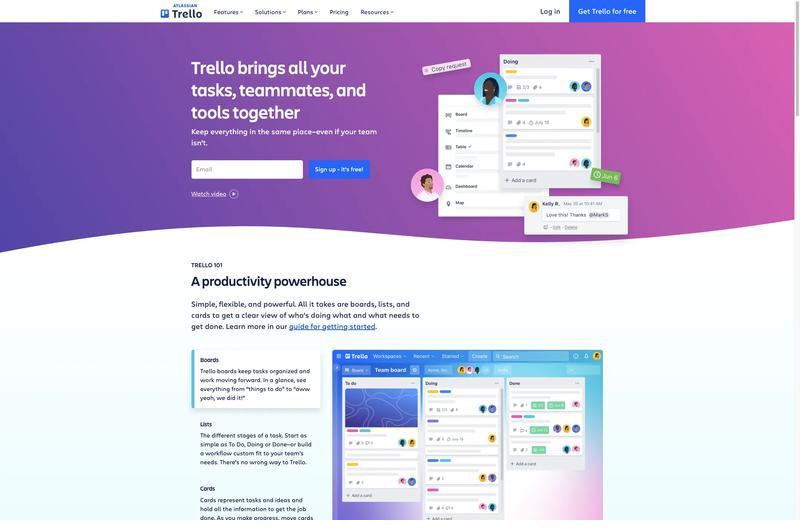 Task type: locate. For each thing, give the bounding box(es) containing it.
0 vertical spatial of
[[279, 310, 286, 320]]

and
[[336, 78, 366, 101], [248, 299, 262, 309], [396, 299, 410, 309], [353, 310, 367, 320], [299, 367, 310, 375], [263, 496, 274, 504], [292, 496, 303, 504]]

of up doing
[[258, 431, 263, 439]]

done. inside simple, flexible, and powerful. all it takes are boards, lists, and cards to get a clear view of who's doing what and what needs to get done. learn more in our
[[205, 321, 224, 331]]

tasks up 'information'
[[246, 496, 261, 504]]

everything down tools
[[210, 127, 248, 137]]

0 horizontal spatial all
[[214, 505, 221, 513]]

a right in on the left of page
[[270, 376, 273, 384]]

for left the free on the right
[[612, 6, 622, 15]]

glance,
[[275, 376, 295, 384]]

1 vertical spatial everything
[[200, 385, 230, 393]]

2 cards from the top
[[200, 496, 216, 504]]

clear
[[242, 310, 259, 320]]

2 horizontal spatial the
[[286, 505, 296, 513]]

fit
[[256, 449, 262, 457]]

trello brings all your tasks, teammates, and tools together keep everything in the same place—even if your team isn't.
[[191, 56, 377, 148]]

a
[[191, 272, 200, 289]]

log in
[[540, 6, 560, 15]]

1 vertical spatial done.
[[200, 514, 215, 520]]

way
[[269, 458, 281, 466]]

all
[[298, 299, 307, 309]]

pricing link
[[324, 0, 355, 22]]

an illustration showing different features of a trello board image
[[403, 48, 639, 255]]

yeah,
[[200, 394, 215, 402]]

get down cards
[[191, 321, 203, 331]]

your
[[311, 56, 346, 79], [341, 127, 356, 137], [271, 449, 283, 457]]

isn't.
[[191, 138, 207, 148]]

0 vertical spatial done.
[[205, 321, 224, 331]]

0 horizontal spatial what
[[333, 310, 351, 320]]

2 vertical spatial get
[[276, 505, 285, 513]]

moving
[[216, 376, 237, 384]]

as up build
[[300, 431, 307, 439]]

"aww
[[293, 385, 310, 393]]

cards
[[200, 485, 215, 492], [200, 496, 216, 504]]

sign up - it's free! button
[[309, 160, 370, 179]]

in down together
[[250, 127, 256, 137]]

1 vertical spatial get
[[191, 321, 203, 331]]

different
[[212, 431, 236, 439]]

2 what from the left
[[368, 310, 387, 320]]

trello 101 a productivity powerhouse
[[191, 261, 347, 289]]

all inside cards cards represent tasks and ideas and hold all the information to get the job done. as you make progress, move car
[[214, 505, 221, 513]]

2 vertical spatial in
[[267, 321, 274, 331]]

0 horizontal spatial for
[[311, 321, 320, 331]]

1 horizontal spatial the
[[258, 127, 270, 137]]

get inside cards cards represent tasks and ideas and hold all the information to get the job done. as you make progress, move car
[[276, 505, 285, 513]]

1 vertical spatial cards
[[200, 496, 216, 504]]

your inside lists the different stages of a task. start as simple as to do, doing or done—or build a workflow custom fit to your team's needs. there's no wrong way to trello.
[[271, 449, 283, 457]]

get
[[578, 6, 590, 15]]

trello inside trello 101 a productivity powerhouse
[[191, 261, 213, 269]]

to up progress,
[[268, 505, 274, 513]]

everything up we
[[200, 385, 230, 393]]

a up learn
[[235, 310, 240, 320]]

what down are
[[333, 310, 351, 320]]

the
[[258, 127, 270, 137], [223, 505, 232, 513], [286, 505, 296, 513]]

as left to
[[221, 440, 227, 448]]

guide for getting started link
[[289, 321, 375, 331]]

the up you
[[223, 505, 232, 513]]

all right brings
[[288, 56, 308, 79]]

0 horizontal spatial get
[[191, 321, 203, 331]]

features
[[214, 8, 239, 16]]

lists
[[200, 420, 212, 428]]

0 horizontal spatial the
[[223, 505, 232, 513]]

to
[[212, 310, 220, 320], [412, 310, 419, 320], [268, 385, 274, 393], [286, 385, 292, 393], [263, 449, 269, 457], [283, 458, 288, 466], [268, 505, 274, 513]]

boards
[[200, 356, 219, 363]]

done.
[[205, 321, 224, 331], [200, 514, 215, 520]]

get down flexible,
[[222, 310, 233, 320]]

for down "doing"
[[311, 321, 320, 331]]

0 vertical spatial as
[[300, 431, 307, 439]]

2 horizontal spatial get
[[276, 505, 285, 513]]

all
[[288, 56, 308, 79], [214, 505, 221, 513]]

for
[[612, 6, 622, 15], [311, 321, 320, 331]]

0 vertical spatial all
[[288, 56, 308, 79]]

solutions
[[255, 8, 282, 16]]

0 vertical spatial in
[[554, 6, 560, 15]]

the up move on the left bottom of the page
[[286, 505, 296, 513]]

trello inside boards trello boards keep tasks organized and work moving forward. in a glance, see everything from "things to do" to "aww yeah, we did it!"
[[200, 367, 216, 375]]

boards,
[[350, 299, 376, 309]]

do,
[[237, 440, 246, 448]]

a inside boards trello boards keep tasks organized and work moving forward. in a glance, see everything from "things to do" to "aww yeah, we did it!"
[[270, 376, 273, 384]]

as
[[300, 431, 307, 439], [221, 440, 227, 448]]

done. down cards
[[205, 321, 224, 331]]

get down ideas
[[276, 505, 285, 513]]

1 horizontal spatial of
[[279, 310, 286, 320]]

it's
[[341, 165, 349, 173]]

0 vertical spatial for
[[612, 6, 622, 15]]

productivity
[[202, 272, 272, 289]]

1 vertical spatial your
[[341, 127, 356, 137]]

of
[[279, 310, 286, 320], [258, 431, 263, 439]]

and inside trello brings all your tasks, teammates, and tools together keep everything in the same place—even if your team isn't.
[[336, 78, 366, 101]]

1 vertical spatial of
[[258, 431, 263, 439]]

of up our
[[279, 310, 286, 320]]

0 vertical spatial your
[[311, 56, 346, 79]]

1 horizontal spatial what
[[368, 310, 387, 320]]

0 horizontal spatial of
[[258, 431, 263, 439]]

tools
[[191, 100, 230, 124]]

of inside simple, flexible, and powerful. all it takes are boards, lists, and cards to get a clear view of who's doing what and what needs to get done. learn more in our
[[279, 310, 286, 320]]

in inside simple, flexible, and powerful. all it takes are boards, lists, and cards to get a clear view of who's doing what and what needs to get done. learn more in our
[[267, 321, 274, 331]]

tasks inside boards trello boards keep tasks organized and work moving forward. in a glance, see everything from "things to do" to "aww yeah, we did it!"
[[253, 367, 268, 375]]

1 vertical spatial in
[[250, 127, 256, 137]]

0 vertical spatial tasks
[[253, 367, 268, 375]]

0 vertical spatial cards
[[200, 485, 215, 492]]

are
[[337, 299, 348, 309]]

0 horizontal spatial as
[[221, 440, 227, 448]]

0 vertical spatial everything
[[210, 127, 248, 137]]

.
[[375, 321, 377, 331]]

who's
[[288, 310, 309, 320]]

what up .
[[368, 310, 387, 320]]

done. inside cards cards represent tasks and ideas and hold all the information to get the job done. as you make progress, move car
[[200, 514, 215, 520]]

watch
[[191, 190, 210, 198]]

in right log
[[554, 6, 560, 15]]

the left same at left
[[258, 127, 270, 137]]

cards cards represent tasks and ideas and hold all the information to get the job done. as you make progress, move car
[[200, 485, 313, 520]]

tasks up in on the left of page
[[253, 367, 268, 375]]

1 vertical spatial all
[[214, 505, 221, 513]]

1 horizontal spatial all
[[288, 56, 308, 79]]

learn
[[226, 321, 245, 331]]

getting
[[322, 321, 348, 331]]

simple,
[[191, 299, 217, 309]]

pricing
[[330, 8, 349, 16]]

did
[[227, 394, 236, 402]]

0 vertical spatial get
[[222, 310, 233, 320]]

2 vertical spatial your
[[271, 449, 283, 457]]

done—or
[[272, 440, 296, 448]]

keep
[[191, 127, 209, 137]]

brings
[[238, 56, 286, 79]]

free!
[[351, 165, 364, 173]]

all up as
[[214, 505, 221, 513]]

the inside trello brings all your tasks, teammates, and tools together keep everything in the same place—even if your team isn't.
[[258, 127, 270, 137]]

in
[[263, 376, 268, 384]]

done. down hold
[[200, 514, 215, 520]]

tasks inside cards cards represent tasks and ideas and hold all the information to get the job done. as you make progress, move car
[[246, 496, 261, 504]]

1 horizontal spatial get
[[222, 310, 233, 320]]

in left our
[[267, 321, 274, 331]]

1 horizontal spatial in
[[267, 321, 274, 331]]

0 horizontal spatial in
[[250, 127, 256, 137]]

1 vertical spatial tasks
[[246, 496, 261, 504]]



Task type: vqa. For each thing, say whether or not it's contained in the screenshot.
as
yes



Task type: describe. For each thing, give the bounding box(es) containing it.
same
[[271, 127, 291, 137]]

do"
[[275, 385, 285, 393]]

to inside cards cards represent tasks and ideas and hold all the information to get the job done. as you make progress, move car
[[268, 505, 274, 513]]

progress,
[[254, 514, 280, 520]]

doing
[[311, 310, 331, 320]]

2 horizontal spatial in
[[554, 6, 560, 15]]

simple, flexible, and powerful. all it takes are boards, lists, and cards to get a clear view of who's doing what and what needs to get done. learn more in our
[[191, 299, 419, 331]]

you
[[225, 514, 235, 520]]

workflow
[[205, 449, 232, 457]]

team's
[[285, 449, 304, 457]]

keep
[[238, 367, 252, 375]]

in inside trello brings all your tasks, teammates, and tools together keep everything in the same place—even if your team isn't.
[[250, 127, 256, 137]]

task.
[[270, 431, 283, 439]]

trello inside trello brings all your tasks, teammates, and tools together keep everything in the same place—even if your team isn't.
[[191, 56, 235, 79]]

from
[[232, 385, 245, 393]]

video
[[211, 190, 226, 198]]

guide for getting started .
[[289, 321, 377, 331]]

guide
[[289, 321, 309, 331]]

wrong
[[250, 458, 268, 466]]

job
[[297, 505, 306, 513]]

move
[[281, 514, 296, 520]]

doing
[[247, 440, 264, 448]]

everything inside trello brings all your tasks, teammates, and tools together keep everything in the same place—even if your team isn't.
[[210, 127, 248, 137]]

needs.
[[200, 458, 218, 466]]

plans button
[[292, 0, 324, 22]]

features button
[[208, 0, 249, 22]]

custom
[[233, 449, 254, 457]]

tasks,
[[191, 78, 236, 101]]

build
[[298, 440, 312, 448]]

as
[[217, 514, 224, 520]]

boards
[[217, 367, 237, 375]]

to left the do"
[[268, 385, 274, 393]]

forward.
[[238, 376, 262, 384]]

together
[[233, 100, 300, 124]]

flexible,
[[219, 299, 246, 309]]

and inside boards trello boards keep tasks organized and work moving forward. in a glance, see everything from "things to do" to "aww yeah, we did it!"
[[299, 367, 310, 375]]

1 horizontal spatial as
[[300, 431, 307, 439]]

place—even
[[293, 127, 333, 137]]

free
[[623, 6, 637, 15]]

all inside trello brings all your tasks, teammates, and tools together keep everything in the same place—even if your team isn't.
[[288, 56, 308, 79]]

to right the do"
[[286, 385, 292, 393]]

powerful.
[[263, 299, 296, 309]]

Email email field
[[191, 160, 303, 179]]

more
[[247, 321, 266, 331]]

plans
[[298, 8, 313, 16]]

our
[[276, 321, 287, 331]]

sign up - it's free!
[[315, 165, 364, 173]]

everything inside boards trello boards keep tasks organized and work moving forward. in a glance, see everything from "things to do" to "aww yeah, we did it!"
[[200, 385, 230, 393]]

get trello for free link
[[569, 0, 645, 22]]

log in link
[[531, 0, 569, 22]]

a up needs.
[[200, 449, 204, 457]]

teammates,
[[239, 78, 333, 101]]

atlassian trello image
[[161, 4, 202, 18]]

to right needs
[[412, 310, 419, 320]]

view
[[261, 310, 278, 320]]

to
[[229, 440, 235, 448]]

a inside simple, flexible, and powerful. all it takes are boards, lists, and cards to get a clear view of who's doing what and what needs to get done. learn more in our
[[235, 310, 240, 320]]

takes
[[316, 299, 335, 309]]

it
[[309, 299, 314, 309]]

make
[[237, 514, 252, 520]]

represent
[[218, 496, 245, 504]]

team
[[358, 127, 377, 137]]

sign
[[315, 165, 327, 173]]

1 vertical spatial for
[[311, 321, 320, 331]]

it!"
[[237, 394, 245, 402]]

"things
[[246, 385, 266, 393]]

1 vertical spatial as
[[221, 440, 227, 448]]

get trello for free
[[578, 6, 637, 15]]

resources
[[361, 8, 389, 16]]

log
[[540, 6, 552, 15]]

started
[[350, 321, 375, 331]]

start
[[285, 431, 299, 439]]

the
[[200, 431, 210, 439]]

organized
[[270, 367, 298, 375]]

watch video link
[[191, 189, 238, 199]]

a up or
[[265, 431, 268, 439]]

trello.
[[290, 458, 306, 466]]

lists the different stages of a task. start as simple as to do, doing or done—or build a workflow custom fit to your team's needs. there's no wrong way to trello.
[[200, 420, 312, 466]]

to right cards
[[212, 310, 220, 320]]

boards trello boards keep tasks organized and work moving forward. in a glance, see everything from "things to do" to "aww yeah, we did it!"
[[200, 356, 310, 402]]

1 cards from the top
[[200, 485, 215, 492]]

if
[[335, 127, 339, 137]]

1 what from the left
[[333, 310, 351, 320]]

see
[[297, 376, 306, 384]]

101
[[214, 261, 222, 269]]

ideas
[[275, 496, 290, 504]]

there's
[[220, 458, 239, 466]]

up
[[329, 165, 336, 173]]

to right the way
[[283, 458, 288, 466]]

needs
[[389, 310, 410, 320]]

we
[[217, 394, 225, 402]]

work
[[200, 376, 214, 384]]

of inside lists the different stages of a task. start as simple as to do, doing or done—or build a workflow custom fit to your team's needs. there's no wrong way to trello.
[[258, 431, 263, 439]]

simple
[[200, 440, 219, 448]]

resources button
[[355, 0, 400, 22]]

cards
[[191, 310, 210, 320]]

to right fit
[[263, 449, 269, 457]]

solutions button
[[249, 0, 292, 22]]

1 horizontal spatial for
[[612, 6, 622, 15]]

information
[[234, 505, 267, 513]]



